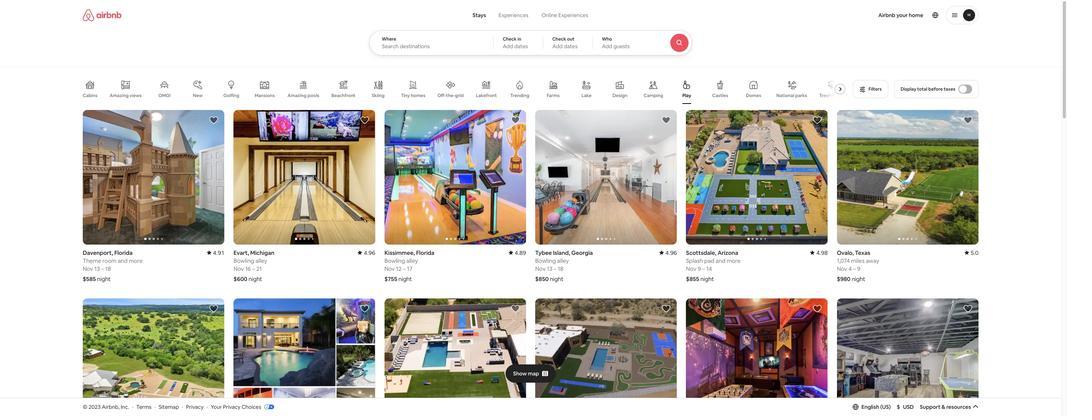 Task type: vqa. For each thing, say whether or not it's contained in the screenshot.
6th /
no



Task type: locate. For each thing, give the bounding box(es) containing it.
grid
[[455, 93, 464, 99]]

arizona
[[718, 249, 739, 257]]

the-
[[446, 93, 455, 99]]

1 experiences from the left
[[499, 12, 529, 19]]

– inside 'ovalo, texas 1,074 miles away nov 4 – 9 $980 night'
[[854, 265, 857, 273]]

bowling inside evart, michigan bowling alley nov 16 – 21 $600 night
[[234, 257, 254, 265]]

1 horizontal spatial florida
[[416, 249, 435, 257]]

alley down michigan
[[256, 257, 267, 265]]

bowling down evart,
[[234, 257, 254, 265]]

4 – from the left
[[703, 265, 706, 273]]

1 check from the left
[[503, 36, 517, 42]]

18 down room
[[105, 265, 111, 273]]

more down arizona
[[727, 257, 741, 265]]

bowling inside tybee island, georgia bowling alley nov 13 – 18 $850 night
[[536, 257, 556, 265]]

tiny homes
[[401, 93, 426, 99]]

1 horizontal spatial and
[[716, 257, 726, 265]]

1 privacy from the left
[[186, 404, 204, 411]]

add to wishlist: davenport, florida image
[[209, 116, 219, 125]]

0 horizontal spatial and
[[118, 257, 128, 265]]

group
[[83, 74, 849, 104], [83, 110, 225, 245], [234, 110, 376, 245], [385, 110, 527, 245], [536, 110, 677, 245], [687, 110, 828, 245], [838, 110, 979, 245], [83, 299, 225, 417], [234, 299, 376, 417], [385, 299, 527, 417], [536, 299, 677, 417], [687, 299, 828, 417], [838, 299, 979, 417]]

alley inside evart, michigan bowling alley nov 16 – 21 $600 night
[[256, 257, 267, 265]]

0 horizontal spatial amazing
[[110, 93, 129, 99]]

dates down out
[[564, 43, 578, 50]]

1 dates from the left
[[515, 43, 528, 50]]

check inside the check out add dates
[[553, 36, 567, 42]]

and inside the davenport, florida theme room and more nov 13 – 18 $585 night
[[118, 257, 128, 265]]

2 night from the left
[[249, 276, 262, 283]]

privacy left your in the left of the page
[[186, 404, 204, 411]]

4 night from the left
[[701, 276, 715, 283]]

· left privacy link
[[182, 404, 183, 411]]

0 horizontal spatial add to wishlist: kissimmee, florida image
[[360, 305, 370, 314]]

amazing left views
[[110, 93, 129, 99]]

group containing amazing views
[[83, 74, 849, 104]]

3 nov from the left
[[536, 265, 546, 273]]

1 horizontal spatial dates
[[564, 43, 578, 50]]

english (us)
[[862, 404, 891, 411]]

night
[[97, 276, 111, 283], [249, 276, 262, 283], [550, 276, 564, 283], [701, 276, 715, 283], [399, 276, 412, 283], [852, 276, 866, 283]]

9 down miles at the bottom of page
[[858, 265, 861, 273]]

more inside the davenport, florida theme room and more nov 13 – 18 $585 night
[[129, 257, 143, 265]]

1 horizontal spatial 4.96
[[666, 249, 677, 257]]

1 horizontal spatial 9
[[858, 265, 861, 273]]

mansions
[[255, 93, 275, 99]]

1 13 from the left
[[94, 265, 100, 273]]

where
[[382, 36, 397, 42]]

kissimmee, florida bowling alley nov 12 – 17 $755 night
[[385, 249, 435, 283]]

4.91 out of 5 average rating image
[[207, 249, 225, 257]]

2 13 from the left
[[547, 265, 553, 273]]

· left your in the left of the page
[[207, 404, 208, 411]]

domes
[[747, 93, 762, 99]]

night inside 'ovalo, texas 1,074 miles away nov 4 – 9 $980 night'
[[852, 276, 866, 283]]

florida
[[114, 249, 133, 257], [416, 249, 435, 257]]

2 more from the left
[[727, 257, 741, 265]]

1 9 from the left
[[698, 265, 702, 273]]

2 add from the left
[[553, 43, 563, 50]]

add to wishlist: evart, michigan image
[[360, 116, 370, 125]]

6 nov from the left
[[838, 265, 848, 273]]

add to wishlist: scottsdale, arizona image
[[813, 116, 822, 125], [662, 305, 671, 314]]

Where field
[[382, 43, 481, 50]]

2 horizontal spatial alley
[[558, 257, 569, 265]]

1 horizontal spatial check
[[553, 36, 567, 42]]

1 horizontal spatial add
[[553, 43, 563, 50]]

experiences right online
[[559, 12, 589, 19]]

1 vertical spatial add to wishlist: scottsdale, arizona image
[[662, 305, 671, 314]]

2 and from the left
[[716, 257, 726, 265]]

0 horizontal spatial 18
[[105, 265, 111, 273]]

amazing pools
[[288, 93, 320, 99]]

1 18 from the left
[[105, 265, 111, 273]]

dates inside the check out add dates
[[564, 43, 578, 50]]

1 horizontal spatial bowling
[[385, 257, 405, 265]]

nov inside 'ovalo, texas 1,074 miles away nov 4 – 9 $980 night'
[[838, 265, 848, 273]]

3 alley from the left
[[407, 257, 418, 265]]

nov down theme
[[83, 265, 93, 273]]

florida right kissimmee,
[[416, 249, 435, 257]]

2 horizontal spatial add to wishlist: kissimmee, florida image
[[813, 305, 822, 314]]

night down 17
[[399, 276, 412, 283]]

9
[[698, 265, 702, 273], [858, 265, 861, 273]]

add inside check in add dates
[[503, 43, 513, 50]]

evart, michigan bowling alley nov 16 – 21 $600 night
[[234, 249, 275, 283]]

florida inside kissimmee, florida bowling alley nov 12 – 17 $755 night
[[416, 249, 435, 257]]

davenport, florida theme room and more nov 13 – 18 $585 night
[[83, 249, 143, 283]]

4.96 for tybee island, georgia bowling alley nov 13 – 18 $850 night
[[666, 249, 677, 257]]

add for check out add dates
[[553, 43, 563, 50]]

4 nov from the left
[[687, 265, 697, 273]]

in
[[518, 36, 522, 42]]

· right terms
[[155, 404, 156, 411]]

privacy right your in the left of the page
[[223, 404, 241, 411]]

add inside the who add guests
[[602, 43, 613, 50]]

1 horizontal spatial 13
[[547, 265, 553, 273]]

airbnb
[[879, 12, 896, 19]]

2 18 from the left
[[558, 265, 564, 273]]

2 horizontal spatial add
[[602, 43, 613, 50]]

and right room
[[118, 257, 128, 265]]

amazing left pools
[[288, 93, 307, 99]]

terms link
[[136, 404, 152, 411]]

national parks
[[777, 93, 808, 99]]

4 · from the left
[[207, 404, 208, 411]]

1 night from the left
[[97, 276, 111, 283]]

add inside the check out add dates
[[553, 43, 563, 50]]

2 check from the left
[[553, 36, 567, 42]]

2 florida from the left
[[416, 249, 435, 257]]

0 horizontal spatial bowling
[[234, 257, 254, 265]]

9 down splash in the bottom right of the page
[[698, 265, 702, 273]]

check left out
[[553, 36, 567, 42]]

add down experiences button
[[503, 43, 513, 50]]

florida up room
[[114, 249, 133, 257]]

1 bowling from the left
[[234, 257, 254, 265]]

0 horizontal spatial add
[[503, 43, 513, 50]]

©
[[83, 404, 87, 411]]

bowling inside kissimmee, florida bowling alley nov 12 – 17 $755 night
[[385, 257, 405, 265]]

bowling up 12 on the bottom left
[[385, 257, 405, 265]]

michigan
[[250, 249, 275, 257]]

1 horizontal spatial privacy
[[223, 404, 241, 411]]

night down 21
[[249, 276, 262, 283]]

airbnb your home link
[[874, 7, 928, 23]]

night inside the davenport, florida theme room and more nov 13 – 18 $585 night
[[97, 276, 111, 283]]

more inside scottsdale, arizona splash pad and more nov 9 – 14 $855 night
[[727, 257, 741, 265]]

check left in
[[503, 36, 517, 42]]

– left 21
[[252, 265, 255, 273]]

– right 4
[[854, 265, 857, 273]]

1 horizontal spatial amazing
[[288, 93, 307, 99]]

$600
[[234, 276, 248, 283]]

$980
[[838, 276, 851, 283]]

night down 4
[[852, 276, 866, 283]]

2 horizontal spatial bowling
[[536, 257, 556, 265]]

1 nov from the left
[[83, 265, 93, 273]]

None search field
[[370, 0, 713, 55]]

total
[[918, 86, 928, 92]]

1 horizontal spatial 18
[[558, 265, 564, 273]]

new
[[193, 93, 203, 99]]

omg!
[[159, 93, 171, 99]]

sitemap
[[159, 404, 179, 411]]

away
[[867, 257, 880, 265]]

9 inside scottsdale, arizona splash pad and more nov 9 – 14 $855 night
[[698, 265, 702, 273]]

1 horizontal spatial alley
[[407, 257, 418, 265]]

check in add dates
[[503, 36, 528, 50]]

trending
[[511, 93, 530, 99]]

0 vertical spatial add to wishlist: scottsdale, arizona image
[[813, 116, 822, 125]]

3 – from the left
[[554, 265, 557, 273]]

4.96 left kissimmee,
[[364, 249, 376, 257]]

2 dates from the left
[[564, 43, 578, 50]]

1 more from the left
[[129, 257, 143, 265]]

and for pad
[[716, 257, 726, 265]]

– inside the davenport, florida theme room and more nov 13 – 18 $585 night
[[101, 265, 104, 273]]

skiing
[[372, 93, 385, 99]]

– left 17
[[403, 265, 406, 273]]

nov
[[83, 265, 93, 273], [234, 265, 244, 273], [536, 265, 546, 273], [687, 265, 697, 273], [385, 265, 395, 273], [838, 265, 848, 273]]

1 horizontal spatial experiences
[[559, 12, 589, 19]]

scottsdale, arizona splash pad and more nov 9 – 14 $855 night
[[687, 249, 741, 283]]

amazing for amazing views
[[110, 93, 129, 99]]

2 experiences from the left
[[559, 12, 589, 19]]

support
[[921, 404, 941, 411]]

0 horizontal spatial experiences
[[499, 12, 529, 19]]

english (us) button
[[853, 404, 891, 411]]

tybee island, georgia bowling alley nov 13 – 18 $850 night
[[536, 249, 593, 283]]

5 night from the left
[[399, 276, 412, 283]]

1 alley from the left
[[256, 257, 267, 265]]

alley up 17
[[407, 257, 418, 265]]

0 horizontal spatial 13
[[94, 265, 100, 273]]

bowling down tybee
[[536, 257, 556, 265]]

nov down "1,074"
[[838, 265, 848, 273]]

nov inside scottsdale, arizona splash pad and more nov 9 – 14 $855 night
[[687, 265, 697, 273]]

check for check out add dates
[[553, 36, 567, 42]]

2 9 from the left
[[858, 265, 861, 273]]

stays button
[[467, 8, 493, 23]]

0 horizontal spatial florida
[[114, 249, 133, 257]]

nov down splash in the bottom right of the page
[[687, 265, 697, 273]]

dates down in
[[515, 43, 528, 50]]

·
[[132, 404, 134, 411], [155, 404, 156, 411], [182, 404, 183, 411], [207, 404, 208, 411]]

2 nov from the left
[[234, 265, 244, 273]]

add to wishlist: kissimmee, florida image
[[511, 116, 520, 125], [360, 305, 370, 314], [813, 305, 822, 314]]

0 horizontal spatial check
[[503, 36, 517, 42]]

18 inside the davenport, florida theme room and more nov 13 – 18 $585 night
[[105, 265, 111, 273]]

experiences
[[499, 12, 529, 19], [559, 12, 589, 19]]

4.91
[[213, 249, 225, 257]]

1 horizontal spatial add to wishlist: scottsdale, arizona image
[[813, 116, 822, 125]]

nov inside kissimmee, florida bowling alley nov 12 – 17 $755 night
[[385, 265, 395, 273]]

add down online experiences
[[553, 43, 563, 50]]

dates inside check in add dates
[[515, 43, 528, 50]]

5 nov from the left
[[385, 265, 395, 273]]

3 night from the left
[[550, 276, 564, 283]]

0 horizontal spatial more
[[129, 257, 143, 265]]

more right room
[[129, 257, 143, 265]]

your privacy choices
[[211, 404, 261, 411]]

2 bowling from the left
[[536, 257, 556, 265]]

nov left 16
[[234, 265, 244, 273]]

5 – from the left
[[403, 265, 406, 273]]

play
[[683, 93, 692, 99]]

– down room
[[101, 265, 104, 273]]

3 bowling from the left
[[385, 257, 405, 265]]

and inside scottsdale, arizona splash pad and more nov 9 – 14 $855 night
[[716, 257, 726, 265]]

out
[[568, 36, 575, 42]]

nov inside tybee island, georgia bowling alley nov 13 – 18 $850 night
[[536, 265, 546, 273]]

13 up $850
[[547, 265, 553, 273]]

2 privacy from the left
[[223, 404, 241, 411]]

– down island,
[[554, 265, 557, 273]]

more for arizona
[[727, 257, 741, 265]]

alley down island,
[[558, 257, 569, 265]]

6 – from the left
[[854, 265, 857, 273]]

18
[[105, 265, 111, 273], [558, 265, 564, 273]]

and
[[118, 257, 128, 265], [716, 257, 726, 265]]

nov up $850
[[536, 265, 546, 273]]

2 4.96 from the left
[[666, 249, 677, 257]]

13 down theme
[[94, 265, 100, 273]]

island,
[[553, 249, 571, 257]]

5.0 out of 5 average rating image
[[965, 249, 979, 257]]

display total before taxes
[[901, 86, 956, 92]]

night right $850
[[550, 276, 564, 283]]

0 horizontal spatial dates
[[515, 43, 528, 50]]

1 and from the left
[[118, 257, 128, 265]]

1 4.96 from the left
[[364, 249, 376, 257]]

add down who
[[602, 43, 613, 50]]

6 night from the left
[[852, 276, 866, 283]]

1 add from the left
[[503, 43, 513, 50]]

and down arizona
[[716, 257, 726, 265]]

5.0
[[971, 249, 979, 257]]

0 horizontal spatial alley
[[256, 257, 267, 265]]

experiences up in
[[499, 12, 529, 19]]

18 down island,
[[558, 265, 564, 273]]

florida inside the davenport, florida theme room and more nov 13 – 18 $585 night
[[114, 249, 133, 257]]

18 inside tybee island, georgia bowling alley nov 13 – 18 $850 night
[[558, 265, 564, 273]]

4.96 out of 5 average rating image
[[660, 249, 677, 257]]

night down 14
[[701, 276, 715, 283]]

add
[[503, 43, 513, 50], [553, 43, 563, 50], [602, 43, 613, 50]]

georgia
[[572, 249, 593, 257]]

1 horizontal spatial more
[[727, 257, 741, 265]]

4.98 out of 5 average rating image
[[811, 249, 828, 257]]

your
[[897, 12, 908, 19]]

0 horizontal spatial 9
[[698, 265, 702, 273]]

– left 14
[[703, 265, 706, 273]]

treehouses
[[820, 93, 845, 99]]

night inside tybee island, georgia bowling alley nov 13 – 18 $850 night
[[550, 276, 564, 283]]

night inside evart, michigan bowling alley nov 16 – 21 $600 night
[[249, 276, 262, 283]]

4.96 left scottsdale,
[[666, 249, 677, 257]]

4.89
[[515, 249, 527, 257]]

alley inside kissimmee, florida bowling alley nov 12 – 17 $755 night
[[407, 257, 418, 265]]

2 – from the left
[[252, 265, 255, 273]]

show
[[514, 371, 527, 377]]

–
[[101, 265, 104, 273], [252, 265, 255, 273], [554, 265, 557, 273], [703, 265, 706, 273], [403, 265, 406, 273], [854, 265, 857, 273]]

1 · from the left
[[132, 404, 134, 411]]

national
[[777, 93, 795, 99]]

florida for alley
[[416, 249, 435, 257]]

1 florida from the left
[[114, 249, 133, 257]]

· right inc.
[[132, 404, 134, 411]]

3 add from the left
[[602, 43, 613, 50]]

night right $585
[[97, 276, 111, 283]]

design
[[613, 93, 628, 99]]

views
[[130, 93, 142, 99]]

show map button
[[506, 365, 556, 383]]

0 horizontal spatial privacy
[[186, 404, 204, 411]]

nov left 12 on the bottom left
[[385, 265, 395, 273]]

support & resources
[[921, 404, 972, 411]]

2 alley from the left
[[558, 257, 569, 265]]

theme
[[83, 257, 101, 265]]

bowling for florida
[[385, 257, 405, 265]]

add to wishlist: ovalo, texas image
[[964, 116, 973, 125]]

0 horizontal spatial 4.96
[[364, 249, 376, 257]]

21
[[256, 265, 262, 273]]

check inside check in add dates
[[503, 36, 517, 42]]

1 – from the left
[[101, 265, 104, 273]]



Task type: describe. For each thing, give the bounding box(es) containing it.
2023
[[89, 404, 101, 411]]

add to wishlist: tybee island, georgia image
[[662, 116, 671, 125]]

lake
[[582, 93, 592, 99]]

online
[[542, 12, 558, 19]]

stays
[[473, 12, 486, 19]]

check for check in add dates
[[503, 36, 517, 42]]

show map
[[514, 371, 540, 377]]

(us)
[[881, 404, 891, 411]]

– inside scottsdale, arizona splash pad and more nov 9 – 14 $855 night
[[703, 265, 706, 273]]

9 inside 'ovalo, texas 1,074 miles away nov 4 – 9 $980 night'
[[858, 265, 861, 273]]

© 2023 airbnb, inc. ·
[[83, 404, 134, 411]]

amazing for amazing pools
[[288, 93, 307, 99]]

display
[[901, 86, 917, 92]]

map
[[528, 371, 540, 377]]

florida for room
[[114, 249, 133, 257]]

add for check in add dates
[[503, 43, 513, 50]]

4.96 out of 5 average rating image
[[358, 249, 376, 257]]

– inside kissimmee, florida bowling alley nov 12 – 17 $755 night
[[403, 265, 406, 273]]

&
[[942, 404, 946, 411]]

3 · from the left
[[182, 404, 183, 411]]

dates for check out add dates
[[564, 43, 578, 50]]

nov inside the davenport, florida theme room and more nov 13 – 18 $585 night
[[83, 265, 93, 273]]

before
[[929, 86, 944, 92]]

1,074
[[838, 257, 851, 265]]

experiences inside button
[[499, 12, 529, 19]]

– inside tybee island, georgia bowling alley nov 13 – 18 $850 night
[[554, 265, 557, 273]]

tiny
[[401, 93, 410, 99]]

$855
[[687, 276, 700, 283]]

$ usd
[[898, 404, 915, 411]]

1 horizontal spatial add to wishlist: kissimmee, florida image
[[511, 116, 520, 125]]

sitemap link
[[159, 404, 179, 411]]

golfing
[[224, 93, 239, 99]]

$
[[898, 404, 901, 411]]

4.98
[[817, 249, 828, 257]]

add to wishlist: markesan, wisconsin image
[[964, 305, 973, 314]]

2 · from the left
[[155, 404, 156, 411]]

ovalo, texas 1,074 miles away nov 4 – 9 $980 night
[[838, 249, 880, 283]]

– inside evart, michigan bowling alley nov 16 – 21 $600 night
[[252, 265, 255, 273]]

davenport,
[[83, 249, 113, 257]]

$755
[[385, 276, 398, 283]]

filters button
[[854, 80, 889, 98]]

tybee
[[536, 249, 552, 257]]

parks
[[796, 93, 808, 99]]

terms
[[136, 404, 152, 411]]

alley for 4.89
[[407, 257, 418, 265]]

4.96 for evart, michigan bowling alley nov 16 – 21 $600 night
[[364, 249, 376, 257]]

airbnb your home
[[879, 12, 924, 19]]

4.89 out of 5 average rating image
[[509, 249, 527, 257]]

support & resources button
[[921, 404, 979, 411]]

$850
[[536, 276, 549, 283]]

privacy link
[[186, 404, 204, 411]]

16
[[245, 265, 251, 273]]

display total before taxes button
[[895, 80, 979, 98]]

what can we help you find? tab list
[[467, 8, 535, 23]]

evart,
[[234, 249, 249, 257]]

alley inside tybee island, georgia bowling alley nov 13 – 18 $850 night
[[558, 257, 569, 265]]

and for room
[[118, 257, 128, 265]]

ovalo,
[[838, 249, 855, 257]]

nov inside evart, michigan bowling alley nov 16 – 21 $600 night
[[234, 265, 244, 273]]

alley for 4.96
[[256, 257, 267, 265]]

none search field containing stays
[[370, 0, 713, 55]]

off-
[[438, 93, 446, 99]]

dates for check in add dates
[[515, 43, 528, 50]]

miles
[[852, 257, 865, 265]]

$585
[[83, 276, 96, 283]]

night inside scottsdale, arizona splash pad and more nov 9 – 14 $855 night
[[701, 276, 715, 283]]

scottsdale,
[[687, 249, 717, 257]]

splash
[[687, 257, 704, 265]]

your privacy choices link
[[211, 404, 274, 411]]

experiences button
[[493, 8, 535, 23]]

your
[[211, 404, 222, 411]]

terms · sitemap · privacy
[[136, 404, 204, 411]]

12
[[396, 265, 402, 273]]

amazing views
[[110, 93, 142, 99]]

online experiences
[[542, 12, 589, 19]]

0 horizontal spatial add to wishlist: scottsdale, arizona image
[[662, 305, 671, 314]]

night inside kissimmee, florida bowling alley nov 12 – 17 $755 night
[[399, 276, 412, 283]]

check out add dates
[[553, 36, 578, 50]]

14
[[707, 265, 713, 273]]

4
[[849, 265, 852, 273]]

add to wishlist: dripping springs, texas image
[[209, 305, 219, 314]]

profile element
[[607, 0, 979, 30]]

resources
[[947, 404, 972, 411]]

who
[[602, 36, 613, 42]]

online experiences link
[[535, 8, 595, 23]]

more for florida
[[129, 257, 143, 265]]

13 inside tybee island, georgia bowling alley nov 13 – 18 $850 night
[[547, 265, 553, 273]]

stays tab panel
[[370, 30, 713, 55]]

choices
[[242, 404, 261, 411]]

17
[[407, 265, 413, 273]]

english
[[862, 404, 880, 411]]

airbnb,
[[102, 404, 120, 411]]

inc.
[[121, 404, 129, 411]]

filters
[[869, 86, 882, 92]]

room
[[102, 257, 117, 265]]

castles
[[713, 93, 729, 99]]

home
[[910, 12, 924, 19]]

usd
[[904, 404, 915, 411]]

13 inside the davenport, florida theme room and more nov 13 – 18 $585 night
[[94, 265, 100, 273]]

bowling for michigan
[[234, 257, 254, 265]]

kissimmee,
[[385, 249, 415, 257]]

guests
[[614, 43, 630, 50]]

off-the-grid
[[438, 93, 464, 99]]

lakefront
[[476, 93, 497, 99]]

taxes
[[945, 86, 956, 92]]

texas
[[856, 249, 871, 257]]

add to wishlist: scottsdale, arizona image
[[511, 305, 520, 314]]

who add guests
[[602, 36, 630, 50]]

cabins
[[83, 93, 98, 99]]



